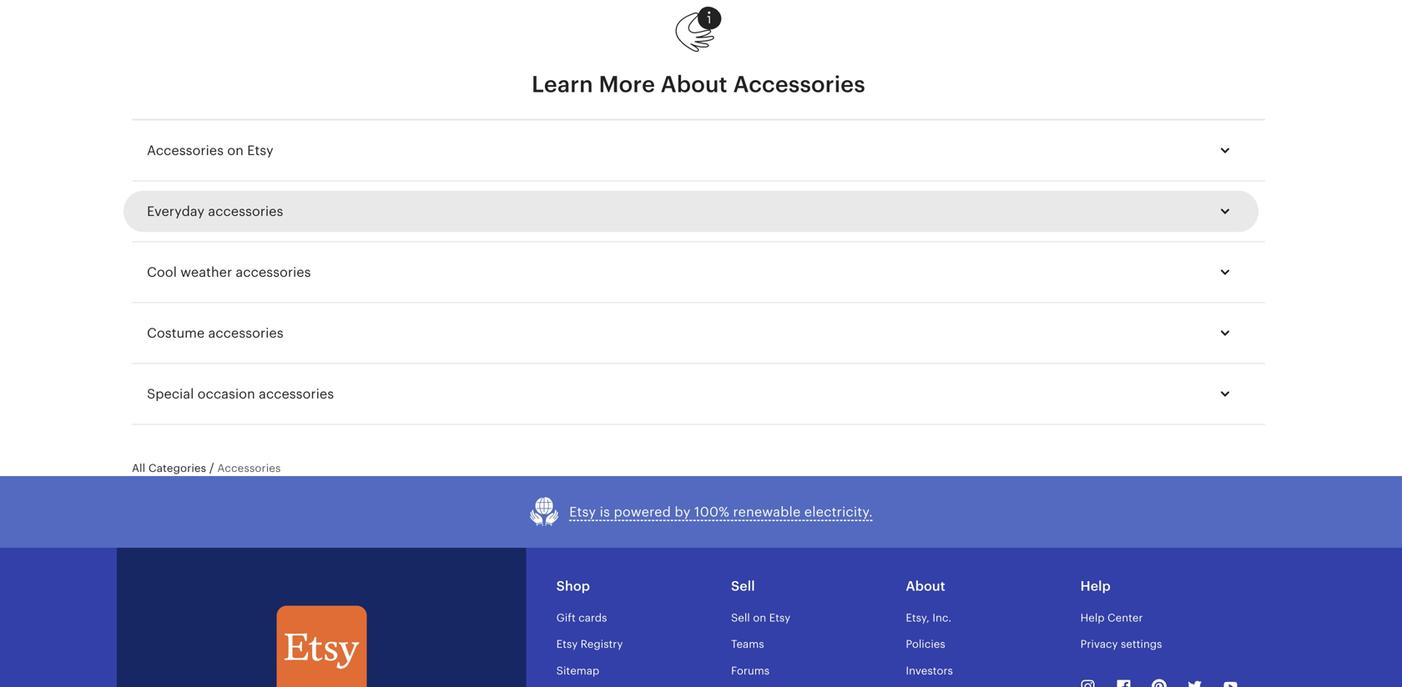Task type: locate. For each thing, give the bounding box(es) containing it.
etsy inside dropdown button
[[247, 143, 273, 158]]

investors link
[[906, 665, 953, 678]]

everyday
[[147, 204, 205, 219]]

about
[[661, 71, 728, 97], [906, 579, 946, 594]]

1 sell from the top
[[731, 579, 755, 594]]

powered
[[614, 505, 671, 520]]

on for accessories
[[227, 143, 244, 158]]

cool
[[147, 265, 177, 280]]

by
[[675, 505, 691, 520]]

0 horizontal spatial on
[[227, 143, 244, 158]]

1 vertical spatial sell
[[731, 612, 750, 625]]

special occasion accessories
[[147, 387, 334, 402]]

on up teams link
[[753, 612, 766, 625]]

learn more about accessories
[[532, 71, 866, 97]]

accessories on etsy button
[[132, 131, 1250, 171]]

2 sell from the top
[[731, 612, 750, 625]]

1 help from the top
[[1081, 579, 1111, 594]]

accessories
[[208, 204, 283, 219], [236, 265, 311, 280], [208, 326, 283, 341], [259, 387, 334, 402]]

accessories for about
[[733, 71, 866, 97]]

privacy settings link
[[1081, 639, 1162, 651]]

accessories for /
[[217, 462, 281, 475]]

help for help
[[1081, 579, 1111, 594]]

0 vertical spatial accessories
[[733, 71, 866, 97]]

weather
[[180, 265, 232, 280]]

etsy up everyday accessories at the left top of page
[[247, 143, 273, 158]]

sell up sell on etsy
[[731, 579, 755, 594]]

1 vertical spatial about
[[906, 579, 946, 594]]

policies link
[[906, 639, 946, 651]]

1 horizontal spatial about
[[906, 579, 946, 594]]

about up accessories on etsy dropdown button
[[661, 71, 728, 97]]

sell on etsy
[[731, 612, 791, 625]]

etsy, inc. link
[[906, 612, 952, 625]]

costume accessories
[[147, 326, 283, 341]]

help center link
[[1081, 612, 1143, 625]]

accessories up special occasion accessories at the bottom of the page
[[208, 326, 283, 341]]

sell for sell on etsy
[[731, 612, 750, 625]]

etsy
[[247, 143, 273, 158], [569, 505, 596, 520], [769, 612, 791, 625], [556, 639, 578, 651]]

teams link
[[731, 639, 764, 651]]

about up the etsy, inc.
[[906, 579, 946, 594]]

sell up teams link
[[731, 612, 750, 625]]

help
[[1081, 579, 1111, 594], [1081, 612, 1105, 625]]

1 vertical spatial accessories
[[147, 143, 224, 158]]

on up everyday accessories at the left top of page
[[227, 143, 244, 158]]

everyday accessories button
[[132, 192, 1250, 232]]

privacy
[[1081, 639, 1118, 651]]

etsy down gift
[[556, 639, 578, 651]]

learn
[[532, 71, 593, 97]]

accessories
[[733, 71, 866, 97], [147, 143, 224, 158], [217, 462, 281, 475]]

is
[[600, 505, 610, 520]]

0 vertical spatial sell
[[731, 579, 755, 594]]

help center
[[1081, 612, 1143, 625]]

categories
[[148, 462, 206, 475]]

shop
[[556, 579, 590, 594]]

etsy registry
[[556, 639, 623, 651]]

sell on etsy link
[[731, 612, 791, 625]]

special
[[147, 387, 194, 402]]

accessories inside 'dropdown button'
[[236, 265, 311, 280]]

electricity.
[[805, 505, 873, 520]]

accessories up cool weather accessories
[[208, 204, 283, 219]]

forums link
[[731, 665, 770, 678]]

sell
[[731, 579, 755, 594], [731, 612, 750, 625]]

1 horizontal spatial on
[[753, 612, 766, 625]]

gift cards link
[[556, 612, 607, 625]]

investors
[[906, 665, 953, 678]]

teams
[[731, 639, 764, 651]]

on
[[227, 143, 244, 158], [753, 612, 766, 625]]

etsy left is
[[569, 505, 596, 520]]

costume
[[147, 326, 205, 341]]

0 vertical spatial on
[[227, 143, 244, 158]]

tab panel
[[132, 121, 1265, 425]]

accessories right occasion
[[259, 387, 334, 402]]

help up privacy
[[1081, 612, 1105, 625]]

tab list
[[132, 119, 1265, 121]]

1 vertical spatial help
[[1081, 612, 1105, 625]]

0 vertical spatial help
[[1081, 579, 1111, 594]]

etsy inside button
[[569, 505, 596, 520]]

settings
[[1121, 639, 1162, 651]]

accessories inside "all categories / accessories"
[[217, 462, 281, 475]]

1 vertical spatial on
[[753, 612, 766, 625]]

sitemap link
[[556, 665, 599, 678]]

0 horizontal spatial about
[[661, 71, 728, 97]]

forums
[[731, 665, 770, 678]]

on inside dropdown button
[[227, 143, 244, 158]]

2 vertical spatial accessories
[[217, 462, 281, 475]]

help up help center
[[1081, 579, 1111, 594]]

costume accessories button
[[132, 313, 1250, 354]]

2 help from the top
[[1081, 612, 1105, 625]]

accessories right the weather
[[236, 265, 311, 280]]



Task type: describe. For each thing, give the bounding box(es) containing it.
accessories inside dropdown button
[[208, 204, 283, 219]]

etsy registry link
[[556, 639, 623, 651]]

sitemap
[[556, 665, 599, 678]]

more
[[599, 71, 655, 97]]

special occasion accessories button
[[132, 374, 1250, 414]]

privacy settings
[[1081, 639, 1162, 651]]

gift
[[556, 612, 576, 625]]

all categories link
[[132, 462, 206, 475]]

renewable
[[733, 505, 801, 520]]

100%
[[694, 505, 730, 520]]

etsy is powered by 100% renewable electricity.
[[569, 505, 873, 520]]

accessories inside dropdown button
[[259, 387, 334, 402]]

registry
[[581, 639, 623, 651]]

help for help center
[[1081, 612, 1105, 625]]

accessories inside dropdown button
[[147, 143, 224, 158]]

cool weather accessories button
[[132, 253, 1250, 293]]

etsy,
[[906, 612, 930, 625]]

all categories / accessories
[[132, 462, 281, 475]]

center
[[1108, 612, 1143, 625]]

cards
[[579, 612, 607, 625]]

0 vertical spatial about
[[661, 71, 728, 97]]

everyday accessories
[[147, 204, 283, 219]]

gift cards
[[556, 612, 607, 625]]

on for sell
[[753, 612, 766, 625]]

occasion
[[198, 387, 255, 402]]

accessories inside dropdown button
[[208, 326, 283, 341]]

inc.
[[933, 612, 952, 625]]

all
[[132, 462, 145, 475]]

etsy, inc.
[[906, 612, 952, 625]]

/
[[209, 462, 214, 475]]

etsy up forums
[[769, 612, 791, 625]]

sell for sell
[[731, 579, 755, 594]]

cool weather accessories
[[147, 265, 311, 280]]

accessories on etsy
[[147, 143, 273, 158]]

etsy is powered by 100% renewable electricity. button
[[529, 497, 873, 528]]

tab panel containing accessories on etsy
[[132, 121, 1265, 425]]

policies
[[906, 639, 946, 651]]



Task type: vqa. For each thing, say whether or not it's contained in the screenshot.
IS
yes



